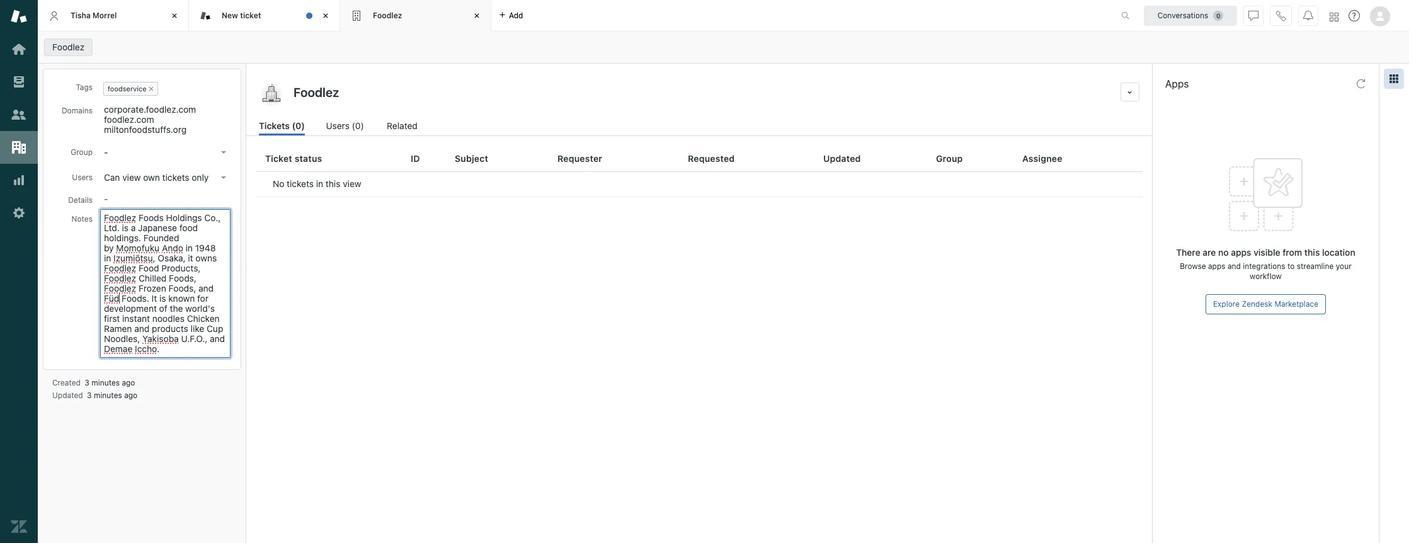 Task type: describe. For each thing, give the bounding box(es) containing it.
conversations button
[[1144, 5, 1237, 26]]

admin image
[[11, 205, 27, 221]]

reporting image
[[11, 172, 27, 188]]

add button
[[491, 0, 531, 31]]

and inside there are no apps visible from this location browse apps and integrations to streamline your workflow
[[1228, 261, 1241, 271]]

corporate.foodlez.com
[[104, 104, 196, 115]]

tabs tab list
[[38, 0, 1108, 31]]

updated inside created 3 minutes ago updated 3 minutes ago
[[52, 391, 83, 400]]

ltd. is
[[104, 222, 129, 233]]

can view own tickets only button
[[100, 169, 231, 186]]

subject
[[455, 153, 488, 164]]

foodservice
[[108, 84, 147, 93]]

views image
[[11, 74, 27, 90]]

close image inside new ticket 'tab'
[[319, 9, 332, 22]]

foodlez link
[[44, 38, 93, 56]]

2 vertical spatial and
[[210, 333, 225, 344]]

from
[[1283, 247, 1302, 258]]

1 vertical spatial ago
[[124, 391, 137, 400]]

development
[[104, 303, 157, 314]]

yakisoba
[[142, 333, 179, 344]]

0 vertical spatial 3
[[85, 378, 89, 387]]

holdings.
[[104, 232, 141, 243]]

founded
[[143, 232, 179, 243]]

tickets inside grid
[[287, 178, 314, 189]]

apps
[[1165, 78, 1189, 89]]

arrow down image for -
[[221, 151, 226, 154]]

details
[[68, 195, 93, 205]]

created 3 minutes ago updated 3 minutes ago
[[52, 378, 137, 400]]

browse
[[1180, 261, 1206, 271]]

noodles chicken
[[152, 313, 220, 324]]

1 vertical spatial 3
[[87, 391, 92, 400]]

known
[[168, 293, 195, 304]]

users (0)
[[326, 120, 364, 131]]

- button
[[100, 144, 231, 161]]

0 horizontal spatial group
[[71, 147, 93, 157]]

by momofuku
[[104, 243, 159, 253]]

created
[[52, 378, 81, 387]]

get started image
[[11, 41, 27, 57]]

holdings
[[166, 212, 202, 223]]

no tickets in this view
[[273, 178, 361, 189]]

food
[[179, 222, 198, 233]]

tisha morrel tab
[[38, 0, 189, 31]]

location
[[1322, 247, 1355, 258]]

ticket
[[240, 11, 261, 20]]

owns
[[196, 253, 217, 263]]

füd
[[104, 293, 119, 304]]

tickets (0)
[[259, 120, 305, 131]]

new ticket tab
[[189, 0, 340, 31]]

chilled
[[139, 273, 167, 283]]

products,
[[161, 263, 201, 273]]

there
[[1176, 247, 1201, 258]]

ramen and
[[104, 323, 149, 334]]

1 vertical spatial minutes
[[94, 391, 122, 400]]

u.f.o.,
[[181, 333, 207, 344]]

iccho.
[[135, 343, 159, 354]]

0 horizontal spatial apps
[[1208, 261, 1226, 271]]

visible
[[1254, 247, 1280, 258]]

tisha
[[71, 11, 91, 20]]

food
[[139, 263, 159, 273]]

button displays agent's chat status as invisible. image
[[1249, 10, 1259, 20]]

marketplace
[[1275, 299, 1319, 309]]

0 vertical spatial minutes
[[91, 378, 120, 387]]

tickets (0) link
[[259, 119, 305, 135]]

japanese
[[138, 222, 177, 233]]

users for users (0)
[[326, 120, 350, 131]]

can view own tickets only
[[104, 172, 209, 183]]

tisha morrel
[[71, 11, 117, 20]]

explore zendesk marketplace
[[1213, 299, 1319, 309]]

group inside grid
[[936, 153, 963, 164]]

users for users
[[72, 173, 93, 182]]

own
[[143, 172, 160, 183]]

foodlez inside the 'secondary' element
[[52, 42, 85, 52]]

secondary element
[[38, 35, 1409, 60]]

no
[[273, 178, 284, 189]]

zendesk
[[1242, 299, 1273, 309]]

close image
[[168, 9, 181, 22]]

frozen
[[139, 283, 166, 294]]

get help image
[[1349, 10, 1360, 21]]

corporate.foodlez.com foodlez.com miltonfoodstuffs.org
[[104, 104, 198, 135]]

foodlez.com
[[104, 114, 154, 125]]

add
[[509, 10, 523, 20]]

0 vertical spatial updated
[[823, 153, 861, 164]]

to
[[1288, 261, 1295, 271]]

customers image
[[11, 106, 27, 123]]

notifications image
[[1303, 10, 1313, 20]]

the
[[170, 303, 183, 314]]

id
[[411, 153, 420, 164]]

close image inside foodlez tab
[[471, 9, 483, 22]]

there are no apps visible from this location browse apps and integrations to streamline your workflow
[[1176, 247, 1355, 281]]

apps image
[[1389, 74, 1399, 84]]

0 vertical spatial apps
[[1231, 247, 1251, 258]]

co.,
[[204, 212, 221, 223]]

your
[[1336, 261, 1352, 271]]



Task type: locate. For each thing, give the bounding box(es) containing it.
in
[[316, 178, 323, 189]]

(0)
[[292, 120, 305, 131], [352, 120, 364, 131]]

assignee
[[1022, 153, 1062, 164]]

noodles,
[[104, 333, 140, 344]]

ando in
[[162, 243, 193, 253]]

tickets right own
[[162, 172, 189, 183]]

view right in
[[343, 178, 361, 189]]

integrations
[[1243, 261, 1285, 271]]

1 horizontal spatial (0)
[[352, 120, 364, 131]]

1 horizontal spatial this
[[1305, 247, 1320, 258]]

zendesk image
[[11, 518, 27, 535]]

for
[[197, 293, 208, 304]]

tickets left in
[[287, 178, 314, 189]]

1 vertical spatial this
[[1305, 247, 1320, 258]]

and up 'world's'
[[198, 283, 214, 294]]

1 horizontal spatial view
[[343, 178, 361, 189]]

status
[[295, 153, 322, 164]]

users
[[326, 120, 350, 131], [72, 173, 93, 182]]

0 vertical spatial arrow down image
[[221, 151, 226, 154]]

(0) for users (0)
[[352, 120, 364, 131]]

view
[[122, 172, 141, 183], [343, 178, 361, 189]]

1 vertical spatial and
[[198, 283, 214, 294]]

1 arrow down image from the top
[[221, 151, 226, 154]]

ticket status
[[265, 153, 322, 164]]

foodlez foods holdings co., ltd. is a japanese food holdings. founded by momofuku ando in 1948 in izumiōtsu, osaka, it owns foodlez food products, foodlez chilled foods, foodlez frozen foods, and füd foods. it is known for development of the world's first instant noodles chicken ramen and products like cup noodles, yakisoba u.f.o., and demae iccho.
[[104, 212, 227, 354]]

0 vertical spatial users
[[326, 120, 350, 131]]

view right can on the top of the page
[[122, 172, 141, 183]]

explore zendesk marketplace button
[[1206, 294, 1326, 314]]

related link
[[387, 119, 419, 135]]

0 horizontal spatial (0)
[[292, 120, 305, 131]]

foods, up known
[[169, 273, 196, 283]]

like cup
[[191, 323, 223, 334]]

tickets
[[259, 120, 290, 131]]

arrow down image for can view own tickets only
[[221, 176, 226, 179]]

demae
[[104, 343, 132, 354]]

foodlez tab
[[340, 0, 491, 31]]

0 vertical spatial this
[[326, 178, 340, 189]]

foodservice menu
[[101, 79, 231, 98]]

tags
[[76, 83, 93, 92]]

can
[[104, 172, 120, 183]]

this inside grid
[[326, 178, 340, 189]]

1 horizontal spatial group
[[936, 153, 963, 164]]

this right in
[[326, 178, 340, 189]]

1 vertical spatial users
[[72, 173, 93, 182]]

1948
[[195, 243, 216, 253]]

this
[[326, 178, 340, 189], [1305, 247, 1320, 258]]

foods.
[[122, 293, 149, 304]]

main element
[[0, 0, 38, 543]]

1 horizontal spatial updated
[[823, 153, 861, 164]]

ago
[[122, 378, 135, 387], [124, 391, 137, 400]]

foods, down the products,
[[169, 283, 196, 294]]

arrow down image left 'ticket'
[[221, 151, 226, 154]]

first instant
[[104, 313, 150, 324]]

close image
[[319, 9, 332, 22], [471, 9, 483, 22]]

3
[[85, 378, 89, 387], [87, 391, 92, 400]]

and right u.f.o.,
[[210, 333, 225, 344]]

this up streamline
[[1305, 247, 1320, 258]]

apps right no
[[1231, 247, 1251, 258]]

world's
[[185, 303, 215, 314]]

requester
[[558, 153, 602, 164]]

1 vertical spatial apps
[[1208, 261, 1226, 271]]

requested
[[688, 153, 735, 164]]

None field
[[101, 98, 109, 112]]

of
[[159, 303, 167, 314]]

zendesk products image
[[1330, 12, 1339, 21]]

arrow down image inside - button
[[221, 151, 226, 154]]

0 horizontal spatial updated
[[52, 391, 83, 400]]

(0) right tickets
[[292, 120, 305, 131]]

0 vertical spatial and
[[1228, 261, 1241, 271]]

foods
[[139, 212, 164, 223]]

1 vertical spatial arrow down image
[[221, 176, 226, 179]]

products
[[152, 323, 188, 334]]

view inside "button"
[[122, 172, 141, 183]]

new ticket
[[222, 11, 261, 20]]

grid
[[246, 146, 1152, 543]]

1 vertical spatial updated
[[52, 391, 83, 400]]

workflow
[[1250, 272, 1282, 281]]

related
[[387, 120, 418, 131]]

apps
[[1231, 247, 1251, 258], [1208, 261, 1226, 271]]

foodlez inside tab
[[373, 11, 402, 20]]

0 horizontal spatial this
[[326, 178, 340, 189]]

foodlez
[[373, 11, 402, 20], [52, 42, 85, 52], [104, 212, 136, 223], [104, 263, 136, 273], [104, 273, 136, 283], [104, 283, 136, 294]]

users up details
[[72, 173, 93, 182]]

2 (0) from the left
[[352, 120, 364, 131]]

no
[[1218, 247, 1229, 258]]

organizations image
[[11, 139, 27, 156]]

morrel
[[93, 11, 117, 20]]

0 vertical spatial ago
[[122, 378, 135, 387]]

(0) left related
[[352, 120, 364, 131]]

explore
[[1213, 299, 1240, 309]]

0 horizontal spatial tickets
[[162, 172, 189, 183]]

1 horizontal spatial tickets
[[287, 178, 314, 189]]

users right tickets (0)
[[326, 120, 350, 131]]

zendesk support image
[[11, 8, 27, 25]]

apps down no
[[1208, 261, 1226, 271]]

it
[[188, 253, 193, 263]]

1 horizontal spatial close image
[[471, 9, 483, 22]]

conversations
[[1158, 10, 1208, 20]]

group
[[71, 147, 93, 157], [936, 153, 963, 164]]

0 horizontal spatial users
[[72, 173, 93, 182]]

arrow down image inside can view own tickets only "button"
[[221, 176, 226, 179]]

foodservice link
[[108, 84, 147, 93]]

2 close image from the left
[[471, 9, 483, 22]]

miltonfoodstuffs.org
[[104, 124, 187, 135]]

is
[[159, 293, 166, 304]]

0 horizontal spatial view
[[122, 172, 141, 183]]

-
[[104, 147, 108, 157]]

arrow down image right only
[[221, 176, 226, 179]]

and down no
[[1228, 261, 1241, 271]]

1 close image from the left
[[319, 9, 332, 22]]

a
[[131, 222, 136, 233]]

None text field
[[290, 83, 1116, 101]]

grid containing ticket status
[[246, 146, 1152, 543]]

are
[[1203, 247, 1216, 258]]

1 horizontal spatial users
[[326, 120, 350, 131]]

1 horizontal spatial apps
[[1231, 247, 1251, 258]]

users (0) link
[[326, 119, 366, 135]]

domains
[[62, 106, 93, 115]]

arrow down image
[[221, 151, 226, 154], [221, 176, 226, 179]]

streamline
[[1297, 261, 1334, 271]]

new
[[222, 11, 238, 20]]

icon_org image
[[259, 83, 284, 108]]

ticket
[[265, 153, 292, 164]]

(0) for tickets (0)
[[292, 120, 305, 131]]

tickets inside can view own tickets only "button"
[[162, 172, 189, 183]]

0 horizontal spatial close image
[[319, 9, 332, 22]]

notes
[[72, 214, 93, 224]]

2 arrow down image from the top
[[221, 176, 226, 179]]

updated
[[823, 153, 861, 164], [52, 391, 83, 400]]

this inside there are no apps visible from this location browse apps and integrations to streamline your workflow
[[1305, 247, 1320, 258]]

it
[[152, 293, 157, 304]]

only
[[192, 172, 209, 183]]

1 (0) from the left
[[292, 120, 305, 131]]

in izumiōtsu, osaka,
[[104, 253, 186, 263]]

foods,
[[169, 273, 196, 283], [169, 283, 196, 294]]



Task type: vqa. For each thing, say whether or not it's contained in the screenshot.
add user option
no



